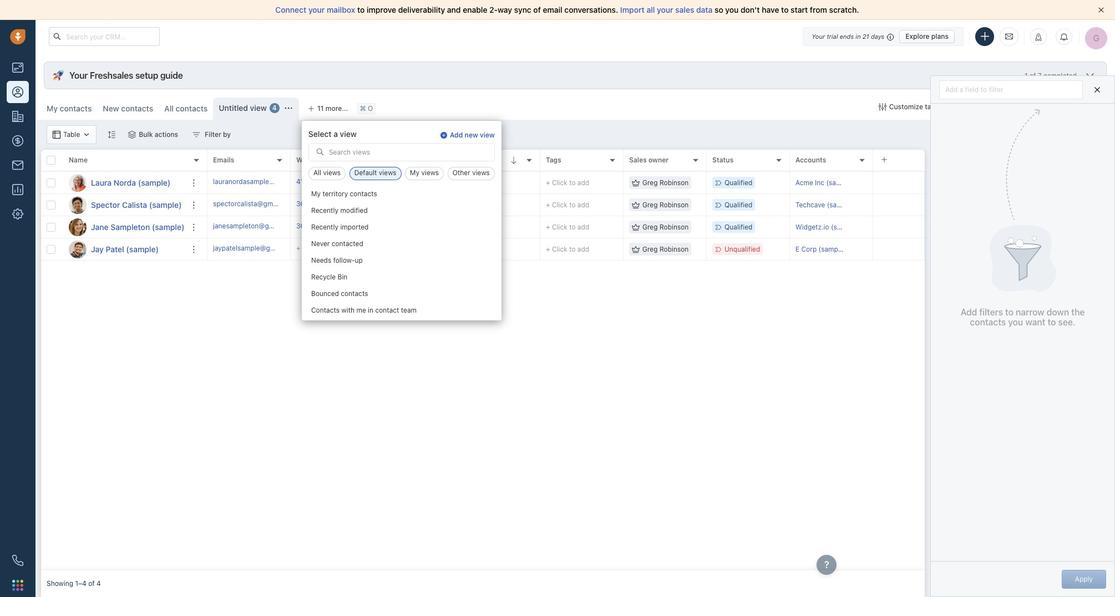 Task type: vqa. For each thing, say whether or not it's contained in the screenshot.
the rightmost contact
yes



Task type: describe. For each thing, give the bounding box(es) containing it.
robinson for acme inc (sample)
[[660, 179, 689, 187]]

contacts inside 'add filters to narrow down the contacts you want to see.'
[[970, 317, 1006, 327]]

3684945781
[[296, 200, 337, 208]]

patel
[[106, 244, 124, 254]]

contact inside button
[[1080, 103, 1104, 111]]

sales
[[629, 156, 647, 165]]

1 vertical spatial contact
[[375, 307, 399, 315]]

spectorcalista@gmail.com 3684945781
[[213, 200, 337, 208]]

in for 21
[[856, 32, 861, 40]]

+ for spectorcalista@gmail.com
[[546, 201, 550, 209]]

+ click to add for janesampleton@gmail.com 3684932360
[[546, 223, 590, 231]]

mailbox
[[327, 5, 355, 14]]

default views
[[354, 169, 397, 177]]

lauranordasample@gmail.com
[[213, 178, 307, 186]]

trial
[[827, 32, 838, 40]]

down
[[1047, 308, 1070, 318]]

greg robinson for acme inc (sample)
[[643, 179, 689, 187]]

+ for lauranordasample@gmail.com
[[546, 179, 550, 187]]

techcave (sample) link
[[796, 201, 855, 209]]

all
[[647, 5, 655, 14]]

import inside button
[[969, 103, 991, 111]]

me
[[356, 307, 366, 315]]

1 + click to add from the top
[[546, 179, 590, 187]]

imported
[[340, 223, 369, 232]]

acme inc (sample) link
[[796, 179, 854, 187]]

container_wx8msf4aqz5i3rn1 image right table
[[83, 131, 91, 139]]

qualified for techcave (sample)
[[725, 201, 753, 209]]

data
[[697, 5, 713, 14]]

0 horizontal spatial you
[[726, 5, 739, 14]]

style_myh0__igzzd8unmi image
[[108, 131, 116, 138]]

contacts for my contacts
[[60, 104, 92, 113]]

view for add new view
[[480, 131, 495, 139]]

contacts for import contacts
[[992, 103, 1020, 111]]

freshworks switcher image
[[12, 580, 23, 591]]

to inside add a field to filter button
[[981, 85, 987, 94]]

(sample) for jay patel (sample)
[[126, 244, 159, 254]]

greg for widgetz.io (sample)
[[643, 223, 658, 231]]

from
[[810, 5, 827, 14]]

work
[[296, 156, 313, 165]]

Search views search field
[[309, 144, 494, 161]]

techcave (sample)
[[796, 201, 855, 209]]

1 of 7 completed
[[1025, 71, 1077, 80]]

explore
[[906, 32, 930, 40]]

phone element
[[7, 550, 29, 572]]

guide
[[160, 70, 183, 80]]

filters
[[980, 308, 1003, 318]]

greg for acme inc (sample)
[[643, 179, 658, 187]]

47
[[463, 178, 474, 188]]

name column header
[[63, 150, 208, 172]]

click for jaypatelsample@gmail.com + click to add
[[552, 245, 568, 254]]

add inside "47" row group
[[386, 178, 398, 187]]

cell for widgetz.io (sample)
[[874, 216, 925, 238]]

freshsales
[[90, 70, 133, 80]]

the
[[1072, 308, 1085, 318]]

inc
[[815, 179, 825, 187]]

recycle
[[311, 273, 336, 282]]

11
[[317, 104, 324, 113]]

press space to select this row. row containing jaypatelsample@gmail.com
[[208, 239, 925, 261]]

(sample) down techcave (sample) 'link'
[[831, 223, 859, 231]]

j image
[[69, 241, 87, 258]]

a for add
[[960, 85, 964, 94]]

widgetz.io (sample)
[[796, 223, 859, 231]]

default views button
[[349, 167, 402, 181]]

1 your from the left
[[309, 5, 325, 14]]

contacts for new contacts
[[121, 104, 153, 113]]

contacts for bounced contacts
[[341, 290, 368, 298]]

cell for techcave (sample)
[[874, 194, 925, 216]]

0 vertical spatial of
[[534, 5, 541, 14]]

import contacts
[[969, 103, 1020, 111]]

jane sampleton (sample)
[[91, 222, 184, 232]]

modified
[[340, 207, 368, 215]]

+ click to add for spectorcalista@gmail.com 3684945781
[[546, 201, 590, 209]]

new
[[465, 131, 478, 139]]

setup
[[135, 70, 158, 80]]

widgetz.io (sample) link
[[796, 223, 859, 231]]

(sample) for acme inc (sample)
[[827, 179, 854, 187]]

import contacts group
[[954, 98, 1045, 117]]

table
[[925, 103, 941, 111]]

import contacts button
[[954, 98, 1026, 117]]

+ add task
[[380, 178, 413, 187]]

sales
[[676, 5, 694, 14]]

bounced contacts
[[311, 290, 368, 298]]

close image
[[1099, 7, 1104, 13]]

container_wx8msf4aqz5i3rn1 image for filter by button
[[193, 131, 200, 139]]

way
[[498, 5, 512, 14]]

add for jaypatelsample@gmail.com + click to add
[[578, 245, 590, 254]]

deliverability
[[398, 5, 445, 14]]

click for spectorcalista@gmail.com 3684945781
[[552, 201, 568, 209]]

territory
[[323, 190, 348, 198]]

your for your trial ends in 21 days
[[812, 32, 825, 40]]

default
[[354, 169, 377, 177]]

(sample) for e corp (sample)
[[819, 245, 847, 254]]

select a view
[[309, 129, 357, 139]]

in for contact
[[368, 307, 373, 315]]

my for my views
[[410, 169, 420, 177]]

47 grid
[[41, 149, 925, 571]]

greg robinson for e corp (sample)
[[643, 245, 689, 254]]

email image
[[1006, 32, 1013, 41]]

status
[[713, 156, 734, 165]]

add for add a field to filter
[[946, 85, 958, 94]]

press space to select this row. row containing laura norda (sample)
[[41, 172, 208, 194]]

jaypatelsample@gmail.com + click to add
[[213, 244, 340, 252]]

s image
[[69, 196, 87, 214]]

table
[[63, 131, 80, 139]]

scratch.
[[830, 5, 859, 14]]

(sample) up widgetz.io (sample) link
[[827, 201, 855, 209]]

1–4
[[75, 580, 86, 589]]

filter by button
[[185, 125, 238, 144]]

(sample) for laura norda (sample)
[[138, 178, 171, 187]]

plans
[[932, 32, 949, 40]]

score
[[463, 156, 482, 165]]

container_wx8msf4aqz5i3rn1 image inside "47" row group
[[632, 179, 640, 187]]

see.
[[1059, 317, 1076, 327]]

press space to select this row. row containing jay patel (sample)
[[41, 239, 208, 261]]

all for all views
[[314, 169, 321, 177]]

add filters to narrow down the contacts you want to see.
[[961, 308, 1085, 327]]

jaypatelsample@gmail.com
[[213, 244, 298, 252]]

cell for acme inc (sample)
[[874, 172, 925, 194]]

add for add filters to narrow down the contacts you want to see.
[[961, 308, 978, 318]]

row group inside 47 "grid"
[[41, 172, 208, 261]]

never
[[311, 240, 330, 248]]

table button
[[47, 125, 97, 144]]

laura
[[91, 178, 112, 187]]

needs follow-up
[[311, 257, 363, 265]]

name row
[[41, 150, 208, 172]]

recently for recently imported
[[311, 223, 338, 232]]

recently imported
[[311, 223, 369, 232]]

explore plans link
[[900, 30, 955, 43]]

l image
[[69, 174, 87, 192]]

explore plans
[[906, 32, 949, 40]]

add new view
[[450, 131, 495, 139]]

add for spectorcalista@gmail.com 3684945781
[[578, 201, 590, 209]]

showing 1–4 of 4
[[47, 580, 101, 589]]

customize
[[889, 103, 923, 111]]

2 your from the left
[[657, 5, 673, 14]]

other
[[453, 169, 471, 177]]

and
[[447, 5, 461, 14]]

container_wx8msf4aqz5i3rn1 image for customize table button
[[879, 103, 887, 111]]

+ click to add for jaypatelsample@gmail.com + click to add
[[546, 245, 590, 254]]

activity
[[397, 156, 421, 165]]

showing
[[47, 580, 73, 589]]

+ for jaypatelsample@gmail.com
[[546, 245, 550, 254]]

up
[[355, 257, 363, 265]]

spectorcalista@gmail.com
[[213, 200, 296, 208]]

add a field to filter
[[946, 85, 1004, 94]]

filter
[[205, 130, 221, 139]]

by
[[223, 130, 231, 139]]

views for other views
[[472, 169, 490, 177]]

select
[[309, 129, 332, 139]]

customize table button
[[872, 98, 949, 117]]

2-
[[490, 5, 498, 14]]

new
[[103, 104, 119, 113]]

all for all contacts
[[164, 104, 174, 113]]

laura norda (sample)
[[91, 178, 171, 187]]



Task type: locate. For each thing, give the bounding box(es) containing it.
0 vertical spatial all
[[164, 104, 174, 113]]

0 horizontal spatial 4
[[97, 580, 101, 589]]

team
[[401, 307, 417, 315]]

greg for techcave (sample)
[[643, 201, 658, 209]]

container_wx8msf4aqz5i3rn1 image
[[879, 103, 887, 111], [53, 131, 60, 139], [83, 131, 91, 139], [128, 131, 136, 139], [193, 131, 200, 139], [632, 179, 640, 187]]

norda
[[114, 178, 136, 187]]

cell for e corp (sample)
[[874, 239, 925, 260]]

jaypatelsample@gmail.com link
[[213, 244, 298, 255]]

add down completed
[[1065, 103, 1078, 111]]

add for add contact
[[1065, 103, 1078, 111]]

press space to select this row. row containing spectorcalista@gmail.com
[[208, 194, 925, 216]]

2 qualified from the top
[[725, 201, 753, 209]]

your left mailbox
[[309, 5, 325, 14]]

all views button
[[309, 167, 346, 181]]

(sample) right sampleton
[[152, 222, 184, 232]]

3684932360 link
[[296, 221, 338, 233]]

contact
[[1080, 103, 1104, 111], [375, 307, 399, 315]]

views up 4167348672
[[323, 169, 341, 177]]

spector
[[91, 200, 120, 210]]

contacts up filter by button
[[176, 104, 208, 113]]

2 vertical spatial of
[[88, 580, 95, 589]]

0 horizontal spatial your
[[69, 70, 88, 80]]

connect your mailbox link
[[275, 5, 357, 14]]

views inside "button"
[[323, 169, 341, 177]]

start
[[791, 5, 808, 14]]

0 vertical spatial a
[[960, 85, 964, 94]]

(sample) inside "link"
[[149, 200, 182, 210]]

1 vertical spatial you
[[1009, 317, 1024, 327]]

recently up 3684932360 on the left of page
[[311, 207, 338, 215]]

contacts up table
[[60, 104, 92, 113]]

views for all views
[[323, 169, 341, 177]]

container_wx8msf4aqz5i3rn1 image left filter
[[193, 131, 200, 139]]

1 horizontal spatial contact
[[1080, 103, 1104, 111]]

1 robinson from the top
[[660, 179, 689, 187]]

press space to select this row. row
[[41, 172, 208, 194], [208, 172, 925, 194], [41, 194, 208, 216], [208, 194, 925, 216], [41, 216, 208, 239], [208, 216, 925, 239], [41, 239, 208, 261], [208, 239, 925, 261]]

4 right 1–4
[[97, 580, 101, 589]]

3 greg robinson from the top
[[643, 223, 689, 231]]

all views
[[314, 169, 341, 177]]

Search your CRM... text field
[[49, 27, 160, 46]]

0 horizontal spatial view
[[250, 103, 267, 113]]

customize table
[[889, 103, 941, 111]]

recently for recently modified
[[311, 207, 338, 215]]

all up 4167348672
[[314, 169, 321, 177]]

view down more...
[[340, 129, 357, 139]]

contacts for all contacts
[[176, 104, 208, 113]]

0 horizontal spatial your
[[309, 5, 325, 14]]

contacts
[[311, 307, 340, 315]]

3 + click to add from the top
[[546, 223, 590, 231]]

qualified for widgetz.io (sample)
[[725, 223, 753, 231]]

1 views from the left
[[323, 169, 341, 177]]

want
[[1026, 317, 1046, 327]]

contacts up with
[[341, 290, 368, 298]]

0 vertical spatial your
[[812, 32, 825, 40]]

filter by
[[205, 130, 231, 139]]

0 vertical spatial 4
[[272, 104, 277, 112]]

conversations.
[[565, 5, 618, 14]]

2 + click to add from the top
[[546, 201, 590, 209]]

container_wx8msf4aqz5i3rn1 image left customize
[[879, 103, 887, 111]]

my views button
[[405, 167, 444, 181]]

1 horizontal spatial a
[[960, 85, 964, 94]]

my for my contacts
[[47, 104, 58, 113]]

1 vertical spatial 4
[[97, 580, 101, 589]]

0 vertical spatial import
[[620, 5, 645, 14]]

connect
[[275, 5, 307, 14]]

4
[[272, 104, 277, 112], [97, 580, 101, 589]]

in right 'me'
[[368, 307, 373, 315]]

j image
[[69, 218, 87, 236]]

2 greg robinson from the top
[[643, 201, 689, 209]]

contacts left narrow in the right of the page
[[970, 317, 1006, 327]]

(sample) down the widgetz.io (sample)
[[819, 245, 847, 254]]

accounts
[[796, 156, 827, 165]]

row group
[[41, 172, 208, 261]]

1 vertical spatial qualified
[[725, 201, 753, 209]]

enable
[[463, 5, 488, 14]]

1 vertical spatial all
[[314, 169, 321, 177]]

a for select
[[334, 129, 338, 139]]

greg for e corp (sample)
[[643, 245, 658, 254]]

robinson for techcave (sample)
[[660, 201, 689, 209]]

jane
[[91, 222, 109, 232]]

add left task
[[386, 178, 398, 187]]

row group containing laura norda (sample)
[[41, 172, 208, 261]]

container_wx8msf4aqz5i3rn1 image down sales
[[632, 179, 640, 187]]

0 vertical spatial qualified
[[725, 179, 753, 187]]

4167348672
[[296, 178, 336, 186]]

your
[[309, 5, 325, 14], [657, 5, 673, 14]]

narrow
[[1016, 308, 1045, 318]]

import all your sales data link
[[620, 5, 715, 14]]

my up task
[[410, 169, 420, 177]]

of right sync
[[534, 5, 541, 14]]

1 qualified from the top
[[725, 179, 753, 187]]

your left freshsales
[[69, 70, 88, 80]]

you left want
[[1009, 317, 1024, 327]]

(sample) right inc
[[827, 179, 854, 187]]

add left filters on the right bottom of the page
[[961, 308, 978, 318]]

1 horizontal spatial all
[[314, 169, 321, 177]]

other views
[[453, 169, 490, 177]]

add inside 'add filters to narrow down the contacts you want to see.'
[[961, 308, 978, 318]]

4 + click to add from the top
[[546, 245, 590, 254]]

follow-
[[333, 257, 355, 265]]

views
[[323, 169, 341, 177], [379, 169, 397, 177], [421, 169, 439, 177], [472, 169, 490, 177]]

1 vertical spatial in
[[368, 307, 373, 315]]

actions
[[155, 130, 178, 139]]

11 more...
[[317, 104, 348, 113]]

bulk
[[139, 130, 153, 139]]

2 vertical spatial qualified
[[725, 223, 753, 231]]

add left field
[[946, 85, 958, 94]]

janesampleton@gmail.com link
[[213, 221, 297, 233]]

contacts right new
[[121, 104, 153, 113]]

0 horizontal spatial import
[[620, 5, 645, 14]]

2 horizontal spatial my
[[410, 169, 420, 177]]

task
[[400, 178, 413, 187]]

1 vertical spatial import
[[969, 103, 991, 111]]

0 horizontal spatial of
[[88, 580, 95, 589]]

laura norda (sample) link
[[91, 177, 171, 188]]

my
[[47, 104, 58, 113], [410, 169, 420, 177], [311, 190, 321, 198]]

0 horizontal spatial in
[[368, 307, 373, 315]]

(sample) right the "calista"
[[149, 200, 182, 210]]

unqualified
[[725, 245, 761, 254]]

views for my views
[[421, 169, 439, 177]]

container_wx8msf4aqz5i3rn1 image for table 'popup button'
[[53, 131, 60, 139]]

days
[[871, 32, 885, 40]]

(sample) for spector calista (sample)
[[149, 200, 182, 210]]

robinson
[[660, 179, 689, 187], [660, 201, 689, 209], [660, 223, 689, 231], [660, 245, 689, 254]]

3 qualified from the top
[[725, 223, 753, 231]]

other views button
[[448, 167, 495, 181]]

0 vertical spatial you
[[726, 5, 739, 14]]

my up 3684945781
[[311, 190, 321, 198]]

import
[[620, 5, 645, 14], [969, 103, 991, 111]]

cell
[[874, 172, 925, 194], [874, 194, 925, 216], [374, 216, 457, 238], [874, 216, 925, 238], [374, 239, 457, 260], [874, 239, 925, 260]]

qualified for acme inc (sample)
[[725, 179, 753, 187]]

email
[[543, 5, 563, 14]]

4167348672 link
[[296, 177, 336, 189]]

a inside add a field to filter button
[[960, 85, 964, 94]]

recently up never
[[311, 223, 338, 232]]

4 greg from the top
[[643, 245, 658, 254]]

1
[[1025, 71, 1028, 80]]

my territory contacts
[[311, 190, 377, 198]]

1 vertical spatial of
[[1030, 71, 1036, 80]]

click for janesampleton@gmail.com 3684932360
[[552, 223, 568, 231]]

2 greg from the top
[[643, 201, 658, 209]]

views left other
[[421, 169, 439, 177]]

1 vertical spatial a
[[334, 129, 338, 139]]

contacts inside button
[[992, 103, 1020, 111]]

add inside add contact button
[[1065, 103, 1078, 111]]

+ for janesampleton@gmail.com
[[546, 223, 550, 231]]

all up actions
[[164, 104, 174, 113]]

lauranordasample@gmail.com link
[[213, 177, 307, 189]]

next activity
[[380, 156, 421, 165]]

4 greg robinson from the top
[[643, 245, 689, 254]]

container_wx8msf4aqz5i3rn1 image for janesampleton@gmail.com 3684932360
[[632, 223, 640, 231]]

container_wx8msf4aqz5i3rn1 image left table
[[53, 131, 60, 139]]

views for default views
[[379, 169, 397, 177]]

0 horizontal spatial a
[[334, 129, 338, 139]]

47 row group
[[208, 172, 925, 261]]

1 vertical spatial your
[[69, 70, 88, 80]]

a
[[960, 85, 964, 94], [334, 129, 338, 139]]

4 robinson from the top
[[660, 245, 689, 254]]

my for my territory contacts
[[311, 190, 321, 198]]

needs
[[311, 257, 331, 265]]

container_wx8msf4aqz5i3rn1 image
[[285, 104, 292, 112], [632, 201, 640, 209], [632, 223, 640, 231], [632, 246, 640, 253]]

in left 21
[[856, 32, 861, 40]]

greg robinson for widgetz.io (sample)
[[643, 223, 689, 231]]

0 horizontal spatial all
[[164, 104, 174, 113]]

2 vertical spatial my
[[311, 190, 321, 198]]

0 vertical spatial in
[[856, 32, 861, 40]]

spector calista (sample)
[[91, 200, 182, 210]]

container_wx8msf4aqz5i3rn1 image left bulk
[[128, 131, 136, 139]]

0 vertical spatial my
[[47, 104, 58, 113]]

completed
[[1044, 71, 1077, 80]]

1 horizontal spatial your
[[657, 5, 673, 14]]

1 horizontal spatial of
[[534, 5, 541, 14]]

1 horizontal spatial import
[[969, 103, 991, 111]]

(sample) down jane sampleton (sample) link
[[126, 244, 159, 254]]

my views
[[410, 169, 439, 177]]

2 recently from the top
[[311, 223, 338, 232]]

all contacts
[[164, 104, 208, 113]]

add for janesampleton@gmail.com 3684932360
[[578, 223, 590, 231]]

add for add new view
[[450, 131, 463, 139]]

sampleton
[[111, 222, 150, 232]]

connect your mailbox to improve deliverability and enable 2-way sync of email conversations. import all your sales data so you don't have to start from scratch.
[[275, 5, 859, 14]]

1 horizontal spatial my
[[311, 190, 321, 198]]

1 horizontal spatial you
[[1009, 317, 1024, 327]]

your for your freshsales setup guide
[[69, 70, 88, 80]]

of right 1–4
[[88, 580, 95, 589]]

container_wx8msf4aqz5i3rn1 image inside bulk actions button
[[128, 131, 136, 139]]

you right the so
[[726, 5, 739, 14]]

a left field
[[960, 85, 964, 94]]

widgetz.io
[[796, 223, 829, 231]]

my up table 'popup button'
[[47, 104, 58, 113]]

press space to select this row. row containing janesampleton@gmail.com
[[208, 216, 925, 239]]

view right new
[[480, 131, 495, 139]]

7
[[1038, 71, 1042, 80]]

of right 1
[[1030, 71, 1036, 80]]

3 views from the left
[[421, 169, 439, 177]]

a right select
[[334, 129, 338, 139]]

greg robinson for techcave (sample)
[[643, 201, 689, 209]]

press space to select this row. row containing 47
[[208, 172, 925, 194]]

all inside "button"
[[314, 169, 321, 177]]

0 vertical spatial contact
[[1080, 103, 1104, 111]]

your right all
[[657, 5, 673, 14]]

e corp (sample)
[[796, 245, 847, 254]]

add
[[946, 85, 958, 94], [1065, 103, 1078, 111], [450, 131, 463, 139], [386, 178, 398, 187], [961, 308, 978, 318]]

import left all
[[620, 5, 645, 14]]

container_wx8msf4aqz5i3rn1 image inside customize table button
[[879, 103, 887, 111]]

container_wx8msf4aqz5i3rn1 image for spectorcalista@gmail.com 3684945781
[[632, 201, 640, 209]]

my inside button
[[410, 169, 420, 177]]

import down add a field to filter
[[969, 103, 991, 111]]

search image
[[316, 148, 324, 156]]

1 greg robinson from the top
[[643, 179, 689, 187]]

1 horizontal spatial your
[[812, 32, 825, 40]]

more...
[[326, 104, 348, 113]]

21
[[863, 32, 870, 40]]

your left trial
[[812, 32, 825, 40]]

views down next on the left of the page
[[379, 169, 397, 177]]

3 robinson from the top
[[660, 223, 689, 231]]

0 horizontal spatial my
[[47, 104, 58, 113]]

contacts up modified
[[350, 190, 377, 198]]

2 horizontal spatial of
[[1030, 71, 1036, 80]]

views down score
[[472, 169, 490, 177]]

2 horizontal spatial view
[[480, 131, 495, 139]]

1 horizontal spatial 4
[[272, 104, 277, 112]]

you inside 'add filters to narrow down the contacts you want to see.'
[[1009, 317, 1024, 327]]

improve
[[367, 5, 396, 14]]

my contacts
[[47, 104, 92, 113]]

filter
[[989, 85, 1004, 94]]

view for select a view
[[340, 129, 357, 139]]

4 inside untitled view 4
[[272, 104, 277, 112]]

3 greg from the top
[[643, 223, 658, 231]]

2 views from the left
[[379, 169, 397, 177]]

(sample) up "spector calista (sample)"
[[138, 178, 171, 187]]

sales owner
[[629, 156, 669, 165]]

container_wx8msf4aqz5i3rn1 image for bulk actions button
[[128, 131, 136, 139]]

2 robinson from the top
[[660, 201, 689, 209]]

janesampleton@gmail.com
[[213, 222, 297, 230]]

container_wx8msf4aqz5i3rn1 image inside filter by button
[[193, 131, 200, 139]]

1 vertical spatial recently
[[311, 223, 338, 232]]

owner
[[649, 156, 669, 165]]

add inside add a field to filter button
[[946, 85, 958, 94]]

ends
[[840, 32, 854, 40]]

don't
[[741, 5, 760, 14]]

contacts down add a field to filter button
[[992, 103, 1020, 111]]

view right untitled
[[250, 103, 267, 113]]

1 horizontal spatial in
[[856, 32, 861, 40]]

phone image
[[12, 556, 23, 567]]

press space to select this row. row containing spector calista (sample)
[[41, 194, 208, 216]]

4 right untitled view link at left
[[272, 104, 277, 112]]

(sample) for jane sampleton (sample)
[[152, 222, 184, 232]]

robinson for widgetz.io (sample)
[[660, 223, 689, 231]]

name
[[69, 156, 88, 165]]

1 recently from the top
[[311, 207, 338, 215]]

container_wx8msf4aqz5i3rn1 image for jaypatelsample@gmail.com + click to add
[[632, 246, 640, 253]]

4 views from the left
[[472, 169, 490, 177]]

robinson for e corp (sample)
[[660, 245, 689, 254]]

0 horizontal spatial contact
[[375, 307, 399, 315]]

1 horizontal spatial view
[[340, 129, 357, 139]]

never contacted
[[311, 240, 363, 248]]

add left new
[[450, 131, 463, 139]]

1 vertical spatial my
[[410, 169, 420, 177]]

0 vertical spatial recently
[[311, 207, 338, 215]]

1 greg from the top
[[643, 179, 658, 187]]

jay patel (sample) link
[[91, 244, 159, 255]]

press space to select this row. row containing jane sampleton (sample)
[[41, 216, 208, 239]]



